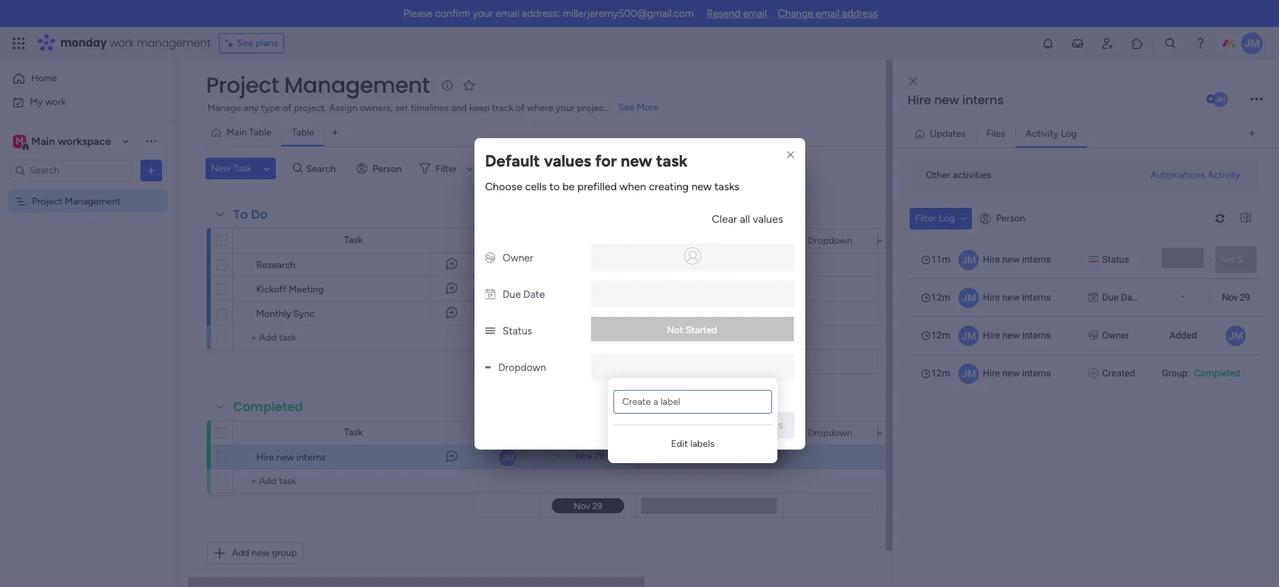 Task type: vqa. For each thing, say whether or not it's contained in the screenshot.
"Stuck"
yes



Task type: describe. For each thing, give the bounding box(es) containing it.
other
[[926, 169, 951, 181]]

new
[[211, 163, 231, 174]]

default
[[485, 151, 540, 171]]

confirm
[[435, 7, 470, 20]]

please
[[403, 7, 433, 20]]

0 horizontal spatial your
[[473, 7, 493, 20]]

oct 12
[[577, 307, 603, 317]]

email for resend email
[[743, 7, 767, 20]]

0 horizontal spatial values
[[544, 151, 591, 171]]

clear all values button
[[701, 206, 794, 233]]

stands.
[[610, 102, 640, 114]]

log for filter log
[[939, 213, 955, 224]]

updates button
[[909, 123, 976, 145]]

group
[[272, 548, 297, 559]]

1 dropdown field from the top
[[805, 234, 856, 248]]

monthly
[[256, 308, 291, 320]]

date inside list box
[[1121, 292, 1141, 303]]

1 vertical spatial jeremy miller image
[[1211, 91, 1229, 108]]

main for main table
[[226, 127, 247, 138]]

close image
[[909, 76, 917, 86]]

0 vertical spatial person
[[373, 163, 402, 175]]

filter log button
[[910, 208, 972, 229]]

creating
[[649, 180, 689, 193]]

files button
[[976, 123, 1016, 145]]

owner for v2 multiple person column image
[[503, 252, 533, 264]]

resend
[[707, 7, 741, 20]]

see plans
[[237, 37, 278, 49]]

dropdown for 2nd dropdown field from the bottom of the page
[[808, 235, 852, 246]]

0 vertical spatial person button
[[351, 158, 410, 180]]

group:
[[1162, 368, 1190, 379]]

for
[[595, 151, 617, 171]]

2 vertical spatial not
[[684, 452, 700, 464]]

project inside 'list box'
[[32, 196, 62, 207]]

working
[[681, 260, 716, 271]]

due date inside list box
[[1102, 292, 1141, 303]]

Search in workspace field
[[28, 163, 113, 178]]

not started inside list box
[[1221, 254, 1266, 265]]

v2 multiple person column image
[[1089, 328, 1098, 343]]

nov 29 inside list box
[[1222, 292, 1250, 303]]

management inside 'list box'
[[65, 196, 121, 207]]

monday work management
[[60, 35, 211, 51]]

hire new interns for status
[[983, 254, 1051, 265]]

1 horizontal spatial project
[[206, 70, 279, 100]]

started inside list box
[[1237, 254, 1266, 265]]

keep
[[469, 102, 490, 114]]

filter for filter
[[436, 163, 457, 175]]

11m
[[932, 254, 950, 265]]

add new group button
[[207, 543, 303, 565]]

added
[[1170, 330, 1197, 341]]

filter button
[[414, 158, 478, 180]]

apps image
[[1131, 37, 1144, 50]]

0 horizontal spatial 29
[[594, 452, 604, 462]]

new task button
[[205, 158, 257, 180]]

Hire new interns field
[[904, 92, 1204, 109]]

monthly sync
[[256, 308, 315, 320]]

table inside button
[[249, 127, 271, 138]]

2 vertical spatial not started
[[684, 452, 734, 464]]

management
[[137, 35, 211, 51]]

search everything image
[[1164, 37, 1178, 50]]

interns for due date
[[1022, 292, 1051, 303]]

0 vertical spatial activity
[[1026, 128, 1059, 139]]

updates
[[930, 128, 966, 139]]

task for to do
[[344, 235, 363, 246]]

completed inside field
[[233, 399, 303, 416]]

0 horizontal spatial angle down image
[[264, 164, 270, 174]]

Project Management field
[[203, 70, 433, 100]]

12m for created
[[932, 368, 950, 379]]

and
[[451, 102, 467, 114]]

2 dropdown field from the top
[[805, 426, 856, 441]]

inbox image
[[1071, 37, 1085, 50]]

edit
[[671, 439, 688, 450]]

track
[[492, 102, 513, 114]]

0 horizontal spatial nov 29
[[576, 452, 604, 462]]

1 horizontal spatial person
[[996, 213, 1025, 224]]

kickoff meeting
[[256, 284, 324, 296]]

hire for created
[[983, 368, 1000, 379]]

to
[[549, 180, 560, 193]]

see more link
[[617, 101, 660, 115]]

1 vertical spatial not
[[667, 324, 683, 336]]

be
[[562, 180, 575, 193]]

work for my
[[45, 96, 66, 107]]

tasks
[[715, 180, 740, 193]]

angle down image inside filter log button
[[960, 214, 967, 223]]

change
[[778, 7, 813, 20]]

address
[[842, 7, 878, 20]]

more
[[637, 102, 659, 113]]

manage any type of project. assign owners, set timelines and keep track of where your project stands.
[[207, 102, 640, 114]]

see for see more
[[618, 102, 634, 113]]

interns for owner
[[1022, 330, 1051, 341]]

list box containing 11m
[[910, 240, 1266, 392]]

4
[[597, 259, 602, 269]]

any
[[244, 102, 259, 114]]

project
[[577, 102, 608, 114]]

plans
[[256, 37, 278, 49]]

clear
[[712, 213, 737, 225]]

completed inside list box
[[1194, 368, 1240, 379]]

1 horizontal spatial add view image
[[1249, 129, 1255, 139]]

main workspace
[[31, 135, 111, 147]]

invite members image
[[1101, 37, 1115, 50]]

29 inside list box
[[1240, 292, 1250, 303]]

cancel button
[[645, 412, 700, 439]]

notifications image
[[1041, 37, 1055, 50]]

manage
[[207, 102, 241, 114]]

clear all values
[[712, 213, 783, 225]]

address:
[[522, 7, 560, 20]]

where
[[527, 102, 553, 114]]

0 horizontal spatial status
[[503, 325, 532, 337]]

0 horizontal spatial add view image
[[332, 128, 338, 138]]

hide button
[[534, 158, 584, 180]]

cancel
[[656, 419, 689, 432]]

group: completed
[[1162, 368, 1240, 379]]

oct 31
[[577, 283, 603, 293]]

stuck
[[697, 308, 721, 319]]

my work
[[30, 96, 66, 107]]

resend email link
[[707, 7, 767, 20]]

hide
[[556, 163, 576, 175]]

sort
[[504, 163, 522, 175]]

v2 status image
[[485, 325, 495, 337]]

choose
[[485, 180, 523, 193]]

home button
[[8, 68, 146, 89]]

automations
[[1151, 169, 1205, 181]]

12
[[594, 307, 603, 317]]

0 vertical spatial project management
[[206, 70, 430, 100]]

add new group
[[232, 548, 297, 559]]

project management inside 'list box'
[[32, 196, 121, 207]]

to do
[[233, 206, 268, 223]]

files
[[986, 128, 1005, 139]]

main table
[[226, 127, 271, 138]]

due date field for to do
[[565, 234, 612, 248]]

1 vertical spatial not started
[[667, 324, 717, 336]]

activities
[[953, 169, 991, 181]]

v2 dropdown column image
[[485, 362, 491, 374]]

0 vertical spatial management
[[284, 70, 430, 100]]

when
[[620, 180, 646, 193]]

please confirm your email address: millerjeremy500@gmail.com
[[403, 7, 694, 20]]

export to excel image
[[1235, 214, 1257, 224]]

edit labels
[[671, 439, 715, 450]]

dapulse plus image
[[1089, 366, 1098, 381]]

do
[[251, 206, 268, 223]]

1 vertical spatial person button
[[975, 208, 1033, 229]]



Task type: locate. For each thing, give the bounding box(es) containing it.
automations activity button
[[1145, 164, 1246, 186]]

0 vertical spatial 29
[[1240, 292, 1250, 303]]

Dropdown field
[[805, 234, 856, 248], [805, 426, 856, 441]]

1 horizontal spatial nov 29
[[1222, 292, 1250, 303]]

default values for new task
[[485, 151, 688, 171]]

1 horizontal spatial person button
[[975, 208, 1033, 229]]

0 horizontal spatial filter
[[436, 163, 457, 175]]

3 12m from the top
[[932, 368, 950, 379]]

0 vertical spatial not
[[1221, 254, 1235, 265]]

interns
[[962, 92, 1004, 108], [1022, 254, 1051, 265], [1022, 292, 1051, 303], [1022, 330, 1051, 341], [1022, 368, 1051, 379], [296, 452, 326, 464]]

not started down export to excel icon
[[1221, 254, 1266, 265]]

1 vertical spatial management
[[65, 196, 121, 207]]

2 email from the left
[[743, 7, 767, 20]]

help image
[[1194, 37, 1207, 50]]

activity
[[1026, 128, 1059, 139], [1208, 169, 1241, 181]]

1 horizontal spatial owner
[[1102, 330, 1129, 341]]

table down any
[[249, 127, 271, 138]]

main table button
[[205, 122, 282, 144]]

created
[[1102, 368, 1135, 379]]

interns inside field
[[962, 92, 1004, 108]]

timelines
[[411, 102, 449, 114]]

hire new interns for due date
[[983, 292, 1051, 303]]

filter inside popup button
[[436, 163, 457, 175]]

status inside list box
[[1102, 254, 1129, 265]]

0 vertical spatial see
[[237, 37, 253, 49]]

work right monday
[[110, 35, 134, 51]]

automations activity
[[1151, 169, 1241, 181]]

column information image for due date
[[618, 236, 628, 246]]

0 horizontal spatial activity
[[1026, 128, 1059, 139]]

0 vertical spatial started
[[1237, 254, 1266, 265]]

0 horizontal spatial person
[[373, 163, 402, 175]]

millerjeremy500@gmail.com
[[563, 7, 694, 20]]

owner right v2 multiple person column image
[[503, 252, 533, 264]]

0 vertical spatial status
[[695, 235, 723, 246]]

0 vertical spatial your
[[473, 7, 493, 20]]

0 vertical spatial oct
[[577, 283, 592, 293]]

angle down image right filter log
[[960, 214, 967, 223]]

2 oct from the top
[[577, 307, 592, 317]]

main
[[226, 127, 247, 138], [31, 135, 55, 147]]

date
[[588, 235, 608, 246], [523, 288, 545, 301], [1121, 292, 1141, 303], [588, 427, 608, 439]]

new inside field
[[934, 92, 959, 108]]

1 horizontal spatial completed
[[1194, 368, 1240, 379]]

1 vertical spatial project
[[32, 196, 62, 207]]

1 vertical spatial nov 29
[[576, 452, 604, 462]]

interns for created
[[1022, 368, 1051, 379]]

log
[[1061, 128, 1077, 139], [939, 213, 955, 224]]

dapulse date column image
[[1089, 291, 1098, 305]]

main inside main table button
[[226, 127, 247, 138]]

values inside button
[[753, 213, 783, 225]]

0 horizontal spatial not
[[667, 324, 683, 336]]

Search field
[[303, 159, 344, 178]]

interns for status
[[1022, 254, 1051, 265]]

on
[[718, 260, 729, 271]]

main for main workspace
[[31, 135, 55, 147]]

3 email from the left
[[816, 7, 840, 20]]

sync
[[293, 308, 315, 320]]

task
[[656, 151, 688, 171]]

Completed field
[[230, 399, 306, 416]]

log inside filter log button
[[939, 213, 955, 224]]

0 vertical spatial work
[[110, 35, 134, 51]]

2 vertical spatial nov
[[576, 452, 592, 462]]

your right confirm
[[473, 7, 493, 20]]

1 vertical spatial owner
[[1102, 330, 1129, 341]]

new inside button
[[252, 548, 269, 559]]

1 horizontal spatial not
[[684, 452, 700, 464]]

0 vertical spatial angle down image
[[264, 164, 270, 174]]

email for change email address
[[816, 7, 840, 20]]

0 horizontal spatial table
[[249, 127, 271, 138]]

1 vertical spatial due date field
[[565, 426, 612, 441]]

filter for filter log
[[915, 213, 937, 224]]

of right track
[[516, 102, 525, 114]]

oct for stuck
[[577, 307, 592, 317]]

0 horizontal spatial main
[[31, 135, 55, 147]]

1 vertical spatial dropdown
[[498, 362, 546, 374]]

1 vertical spatial person
[[996, 213, 1025, 224]]

1 vertical spatial started
[[686, 324, 717, 336]]

0 horizontal spatial jeremy miller image
[[1211, 91, 1229, 108]]

refresh image
[[1209, 214, 1231, 224]]

2 horizontal spatial email
[[816, 7, 840, 20]]

change email address link
[[778, 7, 878, 20]]

workspace selection element
[[13, 133, 113, 151]]

0 vertical spatial task
[[233, 163, 252, 174]]

v2 multiple person column image
[[485, 252, 495, 264]]

filter up 11m
[[915, 213, 937, 224]]

12m
[[932, 292, 950, 303], [932, 330, 950, 341], [932, 368, 950, 379]]

log for activity log
[[1061, 128, 1077, 139]]

1 vertical spatial work
[[45, 96, 66, 107]]

1 horizontal spatial your
[[556, 102, 575, 114]]

see plans button
[[219, 33, 284, 54]]

0 horizontal spatial project
[[32, 196, 62, 207]]

0 vertical spatial not started
[[1221, 254, 1266, 265]]

1 oct from the top
[[577, 283, 592, 293]]

v2 done deadline image
[[546, 283, 557, 296]]

see left more
[[618, 102, 634, 113]]

0 horizontal spatial of
[[283, 102, 292, 114]]

0 horizontal spatial completed
[[233, 399, 303, 416]]

1 vertical spatial 12m
[[932, 330, 950, 341]]

0 horizontal spatial owner
[[503, 252, 533, 264]]

see for see plans
[[237, 37, 253, 49]]

activity log
[[1026, 128, 1077, 139]]

2 of from the left
[[516, 102, 525, 114]]

see
[[237, 37, 253, 49], [618, 102, 634, 113]]

project
[[206, 70, 279, 100], [32, 196, 62, 207]]

activity log button
[[1016, 123, 1087, 145]]

0 vertical spatial completed
[[1194, 368, 1240, 379]]

filter
[[436, 163, 457, 175], [915, 213, 937, 224]]

0 vertical spatial project
[[206, 70, 279, 100]]

my
[[30, 96, 43, 107]]

your
[[473, 7, 493, 20], [556, 102, 575, 114]]

your right where
[[556, 102, 575, 114]]

person
[[373, 163, 402, 175], [996, 213, 1025, 224]]

oct left the 31
[[577, 283, 592, 293]]

column information image for status
[[764, 236, 775, 246]]

Status field
[[692, 234, 726, 248]]

due inside list box
[[1102, 292, 1119, 303]]

2 horizontal spatial not
[[1221, 254, 1235, 265]]

1 horizontal spatial status
[[695, 235, 723, 246]]

research
[[256, 260, 295, 271]]

1 vertical spatial filter
[[915, 213, 937, 224]]

1 column information image from the left
[[618, 236, 628, 246]]

1 vertical spatial completed
[[233, 399, 303, 416]]

1 horizontal spatial filter
[[915, 213, 937, 224]]

1 due date field from the top
[[565, 234, 612, 248]]

dropdown for 1st dropdown field from the bottom
[[808, 427, 852, 439]]

values right all
[[753, 213, 783, 225]]

1 vertical spatial activity
[[1208, 169, 1241, 181]]

1 vertical spatial see
[[618, 102, 634, 113]]

main inside workspace selection element
[[31, 135, 55, 147]]

29
[[1240, 292, 1250, 303], [594, 452, 604, 462]]

1 horizontal spatial management
[[284, 70, 430, 100]]

project up any
[[206, 70, 279, 100]]

angle down image
[[264, 164, 270, 174], [960, 214, 967, 223]]

option
[[0, 189, 173, 192]]

log down hire new interns field
[[1061, 128, 1077, 139]]

type
[[261, 102, 280, 114]]

0 horizontal spatial work
[[45, 96, 66, 107]]

1 table from the left
[[249, 127, 271, 138]]

2 column information image from the left
[[764, 236, 775, 246]]

v2 search image
[[293, 161, 303, 176]]

1 horizontal spatial column information image
[[764, 236, 775, 246]]

not started down 'stuck'
[[667, 324, 717, 336]]

workspace
[[58, 135, 111, 147]]

0 vertical spatial values
[[544, 151, 591, 171]]

not inside list box
[[1221, 254, 1235, 265]]

add to favorites image
[[462, 78, 476, 92]]

management down the search in workspace field
[[65, 196, 121, 207]]

0 horizontal spatial log
[[939, 213, 955, 224]]

nov inside list box
[[1222, 292, 1238, 303]]

hire for status
[[983, 254, 1000, 265]]

log up 11m
[[939, 213, 955, 224]]

add view image
[[332, 128, 338, 138], [1249, 129, 1255, 139]]

table inside button
[[292, 127, 314, 138]]

0 vertical spatial jeremy miller image
[[1241, 33, 1263, 54]]

0 vertical spatial nov
[[578, 259, 595, 269]]

1 horizontal spatial of
[[516, 102, 525, 114]]

due
[[569, 235, 586, 246], [503, 288, 521, 301], [1102, 292, 1119, 303], [569, 427, 586, 439]]

Due Date field
[[565, 234, 612, 248], [565, 426, 612, 441]]

edit labels button
[[614, 431, 772, 458]]

1 horizontal spatial values
[[753, 213, 783, 225]]

work right my
[[45, 96, 66, 107]]

values up be
[[544, 151, 591, 171]]

2 horizontal spatial status
[[1102, 254, 1129, 265]]

cells
[[525, 180, 547, 193]]

management
[[284, 70, 430, 100], [65, 196, 121, 207]]

filter inside button
[[915, 213, 937, 224]]

activity up refresh image
[[1208, 169, 1241, 181]]

started
[[1237, 254, 1266, 265], [686, 324, 717, 336], [703, 452, 734, 464]]

hire new interns for owner
[[983, 330, 1051, 341]]

show board description image
[[439, 79, 455, 92]]

2 vertical spatial started
[[703, 452, 734, 464]]

select product image
[[12, 37, 26, 50]]

2 12m from the top
[[932, 330, 950, 341]]

filter left arrow down image
[[436, 163, 457, 175]]

assign
[[329, 102, 357, 114]]

task inside new task button
[[233, 163, 252, 174]]

not started down the labels on the bottom right of page
[[684, 452, 734, 464]]

0 horizontal spatial see
[[237, 37, 253, 49]]

31
[[594, 283, 603, 293]]

1 of from the left
[[283, 102, 292, 114]]

workspace image
[[13, 134, 26, 149]]

0 vertical spatial 12m
[[932, 292, 950, 303]]

dapulse x slim image
[[787, 149, 794, 161]]

hire inside field
[[908, 92, 931, 108]]

arrow down image
[[462, 161, 478, 177]]

oct for done
[[577, 283, 592, 293]]

started down 'stuck'
[[686, 324, 717, 336]]

hire for owner
[[983, 330, 1000, 341]]

work for monday
[[110, 35, 134, 51]]

see more
[[618, 102, 659, 113]]

project.
[[294, 102, 327, 114]]

2 table from the left
[[292, 127, 314, 138]]

owners,
[[360, 102, 393, 114]]

table
[[249, 127, 271, 138], [292, 127, 314, 138]]

owner inside list box
[[1102, 330, 1129, 341]]

column information image
[[618, 236, 628, 246], [764, 236, 775, 246]]

done
[[698, 283, 720, 295]]

working on it
[[681, 260, 737, 271]]

12m for due date
[[932, 292, 950, 303]]

owner right v2 multiple person column icon
[[1102, 330, 1129, 341]]

hire for due date
[[983, 292, 1000, 303]]

labels
[[690, 439, 715, 450]]

log inside the activity log button
[[1061, 128, 1077, 139]]

task for completed
[[344, 427, 363, 439]]

dapulse date column image
[[485, 288, 495, 301]]

1 horizontal spatial 29
[[1240, 292, 1250, 303]]

it
[[732, 260, 737, 271]]

1 vertical spatial dropdown field
[[805, 426, 856, 441]]

set
[[395, 102, 408, 114]]

project management down the search in workspace field
[[32, 196, 121, 207]]

activity down hire new interns field
[[1026, 128, 1059, 139]]

owner for v2 multiple person column icon
[[1102, 330, 1129, 341]]

column information image down when
[[618, 236, 628, 246]]

to
[[233, 206, 248, 223]]

1 12m from the top
[[932, 292, 950, 303]]

not
[[1221, 254, 1235, 265], [667, 324, 683, 336], [684, 452, 700, 464]]

see inside button
[[237, 37, 253, 49]]

see left plans
[[237, 37, 253, 49]]

jeremy miller image
[[1241, 33, 1263, 54], [1211, 91, 1229, 108]]

1 vertical spatial status
[[1102, 254, 1129, 265]]

dropdown
[[808, 235, 852, 246], [498, 362, 546, 374], [808, 427, 852, 439]]

monday
[[60, 35, 107, 51]]

1 horizontal spatial email
[[743, 7, 767, 20]]

of
[[283, 102, 292, 114], [516, 102, 525, 114]]

1 horizontal spatial project management
[[206, 70, 430, 100]]

0 vertical spatial nov 29
[[1222, 292, 1250, 303]]

add
[[232, 548, 249, 559]]

main down 'manage'
[[226, 127, 247, 138]]

started down the labels on the bottom right of page
[[703, 452, 734, 464]]

project management up project.
[[206, 70, 430, 100]]

0 vertical spatial dropdown field
[[805, 234, 856, 248]]

task
[[233, 163, 252, 174], [344, 235, 363, 246], [344, 427, 363, 439]]

main right workspace icon
[[31, 135, 55, 147]]

1 email from the left
[[496, 7, 520, 20]]

12m for owner
[[932, 330, 950, 341]]

work inside button
[[45, 96, 66, 107]]

new task
[[211, 163, 252, 174]]

0 vertical spatial owner
[[503, 252, 533, 264]]

list box
[[910, 240, 1266, 392]]

0 horizontal spatial column information image
[[618, 236, 628, 246]]

0 horizontal spatial person button
[[351, 158, 410, 180]]

0 vertical spatial due date field
[[565, 234, 612, 248]]

status
[[695, 235, 723, 246], [1102, 254, 1129, 265], [503, 325, 532, 337]]

home
[[31, 73, 57, 84]]

1 vertical spatial project management
[[32, 196, 121, 207]]

project down the search in workspace field
[[32, 196, 62, 207]]

1 vertical spatial log
[[939, 213, 955, 224]]

1 vertical spatial your
[[556, 102, 575, 114]]

1 vertical spatial nov
[[1222, 292, 1238, 303]]

started down export to excel icon
[[1237, 254, 1266, 265]]

1 vertical spatial task
[[344, 235, 363, 246]]

angle down image left v2 search image
[[264, 164, 270, 174]]

0 vertical spatial log
[[1061, 128, 1077, 139]]

Create a label field
[[614, 390, 772, 414]]

email left address:
[[496, 7, 520, 20]]

m
[[16, 135, 24, 147]]

due date field for completed
[[565, 426, 612, 441]]

project management list box
[[0, 187, 173, 396]]

oct left "12"
[[577, 307, 592, 317]]

hire new interns for created
[[983, 368, 1051, 379]]

2 vertical spatial 12m
[[932, 368, 950, 379]]

1 horizontal spatial main
[[226, 127, 247, 138]]

email right change
[[816, 7, 840, 20]]

table down project.
[[292, 127, 314, 138]]

1 horizontal spatial activity
[[1208, 169, 1241, 181]]

hire new interns inside hire new interns field
[[908, 92, 1004, 108]]

0 horizontal spatial project management
[[32, 196, 121, 207]]

email right the resend
[[743, 7, 767, 20]]

0 horizontal spatial email
[[496, 7, 520, 20]]

change email address
[[778, 7, 878, 20]]

sort button
[[482, 158, 530, 180]]

column information image down the clear all values button
[[764, 236, 775, 246]]

1 vertical spatial oct
[[577, 307, 592, 317]]

None field
[[692, 426, 726, 441]]

1 horizontal spatial see
[[618, 102, 634, 113]]

my work button
[[8, 91, 146, 113]]

nov
[[578, 259, 595, 269], [1222, 292, 1238, 303], [576, 452, 592, 462]]

1 vertical spatial angle down image
[[960, 214, 967, 223]]

To Do field
[[230, 206, 271, 224]]

completed
[[1194, 368, 1240, 379], [233, 399, 303, 416]]

management up assign
[[284, 70, 430, 100]]

2 vertical spatial task
[[344, 427, 363, 439]]

2 due date field from the top
[[565, 426, 612, 441]]

status inside status field
[[695, 235, 723, 246]]

of right the type
[[283, 102, 292, 114]]

1 horizontal spatial jeremy miller image
[[1241, 33, 1263, 54]]

1 horizontal spatial log
[[1061, 128, 1077, 139]]

person button down activities
[[975, 208, 1033, 229]]

person button right search field
[[351, 158, 410, 180]]



